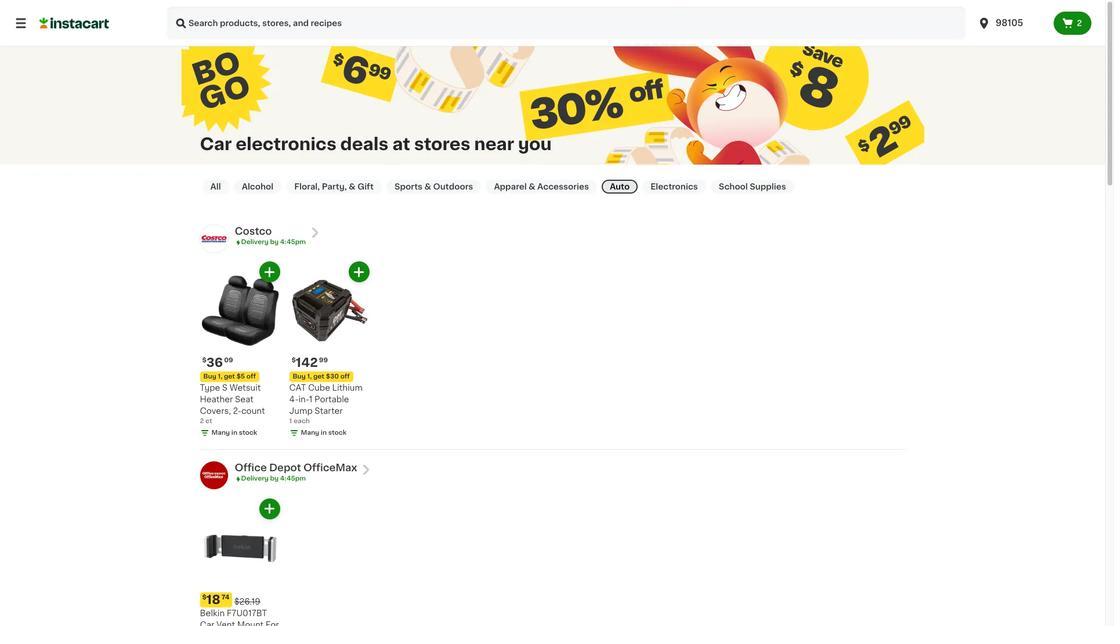 Task type: locate. For each thing, give the bounding box(es) containing it.
in-
[[299, 396, 309, 404]]

wetsuit
[[230, 384, 261, 393]]

3 & from the left
[[529, 183, 536, 191]]

in for 36
[[232, 430, 237, 437]]

delivery by 4:45pm down the depot
[[241, 476, 306, 483]]

1 4:45pm from the top
[[280, 239, 306, 246]]

1 many from the left
[[212, 430, 230, 437]]

1,
[[218, 374, 222, 380], [307, 374, 312, 380]]

delivery by 4:45pm for office depot officemax
[[241, 476, 306, 483]]

product group containing 36
[[200, 262, 280, 438]]

0 vertical spatial 4:45pm
[[280, 239, 306, 246]]

$5
[[237, 374, 245, 380]]

off
[[247, 374, 256, 380], [341, 374, 350, 380]]

Search field
[[167, 7, 966, 39]]

0 horizontal spatial off
[[247, 374, 256, 380]]

2 button
[[1054, 12, 1092, 35]]

0 horizontal spatial buy
[[203, 374, 216, 380]]

officemax
[[304, 464, 357, 473]]

buy for 142
[[293, 374, 306, 380]]

None search field
[[167, 7, 966, 39]]

2 item carousel region from the top
[[184, 499, 906, 627]]

& left gift
[[349, 183, 356, 191]]

off right "$5"
[[247, 374, 256, 380]]

by
[[270, 239, 279, 246], [270, 476, 279, 483]]

stock
[[239, 430, 257, 437], [328, 430, 347, 437]]

&
[[349, 183, 356, 191], [425, 183, 431, 191], [529, 183, 536, 191]]

0 horizontal spatial many
[[212, 430, 230, 437]]

cube
[[308, 384, 330, 393]]

delivery by 4:45pm down 'costco'
[[241, 239, 306, 246]]

delivery for costco
[[241, 239, 269, 246]]

many in stock for 142
[[301, 430, 347, 437]]

1 1, from the left
[[218, 374, 222, 380]]

costco
[[235, 227, 272, 236]]

get
[[224, 374, 235, 380], [313, 374, 324, 380]]

0 vertical spatial car
[[200, 136, 232, 152]]

2 stock from the left
[[328, 430, 347, 437]]

stock for 36
[[239, 430, 257, 437]]

1 stock from the left
[[239, 430, 257, 437]]

& right apparel
[[529, 183, 536, 191]]

many
[[212, 430, 230, 437], [301, 430, 319, 437]]

1 horizontal spatial get
[[313, 374, 324, 380]]

car down belkin
[[200, 622, 214, 627]]

many down the ct
[[212, 430, 230, 437]]

all
[[210, 183, 221, 191]]

buy
[[203, 374, 216, 380], [293, 374, 306, 380]]

many in stock down 2-
[[212, 430, 257, 437]]

2 delivery by 4:45pm from the top
[[241, 476, 306, 483]]

2
[[1077, 19, 1082, 27], [200, 419, 204, 425]]

school
[[719, 183, 748, 191]]

1 horizontal spatial in
[[321, 430, 327, 437]]

many down each
[[301, 430, 319, 437]]

2 horizontal spatial &
[[529, 183, 536, 191]]

buy up cat
[[293, 374, 306, 380]]

$ 36 09
[[202, 357, 233, 369]]

sports & outdoors
[[395, 183, 473, 191]]

1, for 36
[[218, 374, 222, 380]]

apparel & accessories link
[[486, 180, 597, 194]]

0 horizontal spatial many in stock
[[212, 430, 257, 437]]

1 down cube
[[309, 396, 313, 404]]

by for costco
[[270, 239, 279, 246]]

1 left each
[[289, 419, 292, 425]]

by down the depot
[[270, 476, 279, 483]]

car
[[200, 136, 232, 152], [200, 622, 214, 627]]

s
[[222, 384, 228, 393]]

1 horizontal spatial many in stock
[[301, 430, 347, 437]]

delivery down office
[[241, 476, 269, 483]]

delivery
[[241, 239, 269, 246], [241, 476, 269, 483]]

0 horizontal spatial in
[[232, 430, 237, 437]]

2 car from the top
[[200, 622, 214, 627]]

auto link
[[602, 180, 638, 194]]

$ up belkin
[[202, 595, 207, 601]]

2 4:45pm from the top
[[280, 476, 306, 483]]

2 98105 button from the left
[[977, 7, 1047, 39]]

$
[[202, 358, 207, 364], [292, 358, 296, 364], [202, 595, 207, 601]]

1 horizontal spatial off
[[341, 374, 350, 380]]

1, down $ 142 99
[[307, 374, 312, 380]]

$ left 09 on the left bottom of the page
[[202, 358, 207, 364]]

$30
[[326, 374, 339, 380]]

2 buy from the left
[[293, 374, 306, 380]]

$ inside $ 18 74 $26.19 belkin f7u017bt car vent mount fo
[[202, 595, 207, 601]]

car up all
[[200, 136, 232, 152]]

0 horizontal spatial 2
[[200, 419, 204, 425]]

alcohol
[[242, 183, 274, 191]]

electronics link
[[643, 180, 706, 194]]

1 item carousel region from the top
[[184, 262, 906, 445]]

by down 'costco'
[[270, 239, 279, 246]]

2 many in stock from the left
[[301, 430, 347, 437]]

1 vertical spatial 4:45pm
[[280, 476, 306, 483]]

4:45pm down office depot officemax
[[280, 476, 306, 483]]

f7u017bt
[[227, 610, 267, 618]]

1 vertical spatial by
[[270, 476, 279, 483]]

2 inside 'button'
[[1077, 19, 1082, 27]]

car electronics deals at stores near you
[[200, 136, 552, 152]]

1 horizontal spatial many
[[301, 430, 319, 437]]

office
[[235, 464, 267, 473]]

142
[[296, 357, 318, 369]]

in down starter
[[321, 430, 327, 437]]

2 1, from the left
[[307, 374, 312, 380]]

0 horizontal spatial 1
[[289, 419, 292, 425]]

buy 1, get $30 off
[[293, 374, 350, 380]]

99
[[319, 358, 328, 364]]

1 get from the left
[[224, 374, 235, 380]]

& inside 'apparel & accessories' link
[[529, 183, 536, 191]]

1 many in stock from the left
[[212, 430, 257, 437]]

$18.74 original price: $26.19 element
[[200, 593, 280, 608]]

stock down starter
[[328, 430, 347, 437]]

heather
[[200, 396, 233, 404]]

2 & from the left
[[425, 183, 431, 191]]

0 horizontal spatial get
[[224, 374, 235, 380]]

deals
[[340, 136, 389, 152]]

floral,
[[294, 183, 320, 191]]

item carousel region for office depot officemax
[[184, 499, 906, 627]]

1, up s
[[218, 374, 222, 380]]

1 vertical spatial item carousel region
[[184, 499, 906, 627]]

item carousel region containing 36
[[184, 262, 906, 445]]

1 by from the top
[[270, 239, 279, 246]]

1 buy from the left
[[203, 374, 216, 380]]

get up cube
[[313, 374, 324, 380]]

2 by from the top
[[270, 476, 279, 483]]

$ inside $ 142 99
[[292, 358, 296, 364]]

0 vertical spatial by
[[270, 239, 279, 246]]

stock down the "count"
[[239, 430, 257, 437]]

in down 2-
[[232, 430, 237, 437]]

1 in from the left
[[232, 430, 237, 437]]

1, for 142
[[307, 374, 312, 380]]

count
[[241, 408, 265, 416]]

many in stock
[[212, 430, 257, 437], [301, 430, 347, 437]]

0 vertical spatial delivery by 4:45pm
[[241, 239, 306, 246]]

1 horizontal spatial stock
[[328, 430, 347, 437]]

alcohol link
[[234, 180, 282, 194]]

1 vertical spatial 2
[[200, 419, 204, 425]]

1 vertical spatial delivery
[[241, 476, 269, 483]]

1 horizontal spatial &
[[425, 183, 431, 191]]

auto
[[610, 183, 630, 191]]

18
[[207, 594, 220, 606]]

2 delivery from the top
[[241, 476, 269, 483]]

0 vertical spatial 1
[[309, 396, 313, 404]]

$ up cat
[[292, 358, 296, 364]]

1 vertical spatial car
[[200, 622, 214, 627]]

1 horizontal spatial buy
[[293, 374, 306, 380]]

0 horizontal spatial &
[[349, 183, 356, 191]]

off for 36
[[247, 374, 256, 380]]

1 vertical spatial 1
[[289, 419, 292, 425]]

98105 button
[[970, 7, 1054, 39], [977, 7, 1047, 39]]

1
[[309, 396, 313, 404], [289, 419, 292, 425]]

product group
[[200, 262, 280, 438], [289, 262, 369, 438], [200, 499, 280, 627]]

delivery by 4:45pm
[[241, 239, 306, 246], [241, 476, 306, 483]]

0 horizontal spatial 1,
[[218, 374, 222, 380]]

& right sports
[[425, 183, 431, 191]]

cat cube lithium 4-in-1 portable jump starter 1 each
[[289, 384, 363, 425]]

office depot officemax
[[235, 464, 357, 473]]

0 horizontal spatial stock
[[239, 430, 257, 437]]

1 off from the left
[[247, 374, 256, 380]]

1 delivery by 4:45pm from the top
[[241, 239, 306, 246]]

0 vertical spatial 2
[[1077, 19, 1082, 27]]

0 vertical spatial delivery
[[241, 239, 269, 246]]

2 get from the left
[[313, 374, 324, 380]]

1 horizontal spatial 2
[[1077, 19, 1082, 27]]

1 delivery from the top
[[241, 239, 269, 246]]

many in stock down starter
[[301, 430, 347, 437]]

1 vertical spatial delivery by 4:45pm
[[241, 476, 306, 483]]

gift
[[358, 183, 374, 191]]

get left "$5"
[[224, 374, 235, 380]]

in
[[232, 430, 237, 437], [321, 430, 327, 437]]

$ 18 74 $26.19 belkin f7u017bt car vent mount fo
[[200, 594, 279, 627]]

outdoors
[[433, 183, 473, 191]]

2 off from the left
[[341, 374, 350, 380]]

starter
[[315, 408, 343, 416]]

1 & from the left
[[349, 183, 356, 191]]

1 horizontal spatial 1,
[[307, 374, 312, 380]]

belkin
[[200, 610, 225, 618]]

2-
[[233, 408, 241, 416]]

item carousel region
[[184, 262, 906, 445], [184, 499, 906, 627]]

delivery by 4:45pm for costco
[[241, 239, 306, 246]]

0 vertical spatial item carousel region
[[184, 262, 906, 445]]

2 many from the left
[[301, 430, 319, 437]]

2 in from the left
[[321, 430, 327, 437]]

vent
[[216, 622, 235, 627]]

add image
[[262, 265, 277, 280], [352, 265, 366, 280], [262, 502, 277, 517]]

4:45pm for costco
[[280, 239, 306, 246]]

1 98105 button from the left
[[970, 7, 1054, 39]]

4:45pm
[[280, 239, 306, 246], [280, 476, 306, 483]]

2 inside type s wetsuit heather seat covers, 2-count 2 ct
[[200, 419, 204, 425]]

$ for 142
[[292, 358, 296, 364]]

$ inside $ 36 09
[[202, 358, 207, 364]]

buy up type
[[203, 374, 216, 380]]

office depot officemax image
[[200, 462, 228, 490]]

item carousel region containing 18
[[184, 499, 906, 627]]

4:45pm down floral,
[[280, 239, 306, 246]]

buy for 36
[[203, 374, 216, 380]]

delivery down 'costco'
[[241, 239, 269, 246]]

off up lithium
[[341, 374, 350, 380]]

& inside sports & outdoors link
[[425, 183, 431, 191]]

& inside floral, party, & gift link
[[349, 183, 356, 191]]

stores
[[414, 136, 471, 152]]

1 horizontal spatial 1
[[309, 396, 313, 404]]



Task type: describe. For each thing, give the bounding box(es) containing it.
electronics
[[651, 183, 698, 191]]

type s wetsuit heather seat covers, 2-count 2 ct
[[200, 384, 265, 425]]

near
[[474, 136, 514, 152]]

type
[[200, 384, 220, 393]]

many for 142
[[301, 430, 319, 437]]

many for 36
[[212, 430, 230, 437]]

sports & outdoors link
[[387, 180, 481, 194]]

ct
[[206, 419, 212, 425]]

buy 1, get $5 off
[[203, 374, 256, 380]]

add image for 142
[[352, 265, 366, 280]]

off for 142
[[341, 374, 350, 380]]

& for sports & outdoors
[[425, 183, 431, 191]]

electronics
[[236, 136, 337, 152]]

sports
[[395, 183, 423, 191]]

74
[[222, 595, 230, 601]]

09
[[224, 358, 233, 364]]

cat
[[289, 384, 306, 393]]

school supplies
[[719, 183, 786, 191]]

depot
[[269, 464, 301, 473]]

floral, party, & gift
[[294, 183, 374, 191]]

each
[[294, 419, 310, 425]]

product group containing 18
[[200, 499, 280, 627]]

$ 142 99
[[292, 357, 328, 369]]

portable
[[315, 396, 349, 404]]

mount
[[237, 622, 264, 627]]

4:45pm for office depot officemax
[[280, 476, 306, 483]]

add image for 36
[[262, 265, 277, 280]]

by for office depot officemax
[[270, 476, 279, 483]]

instacart logo image
[[39, 16, 109, 30]]

product group containing 142
[[289, 262, 369, 438]]

jump
[[289, 408, 313, 416]]

school supplies link
[[711, 180, 794, 194]]

$ for 36
[[202, 358, 207, 364]]

lithium
[[332, 384, 363, 393]]

delivery for office depot officemax
[[241, 476, 269, 483]]

many in stock for 36
[[212, 430, 257, 437]]

party,
[[322, 183, 347, 191]]

car inside $ 18 74 $26.19 belkin f7u017bt car vent mount fo
[[200, 622, 214, 627]]

accessories
[[538, 183, 589, 191]]

get for 142
[[313, 374, 324, 380]]

at
[[392, 136, 410, 152]]

1 car from the top
[[200, 136, 232, 152]]

you
[[518, 136, 552, 152]]

in for 142
[[321, 430, 327, 437]]

98105
[[996, 19, 1024, 27]]

covers,
[[200, 408, 231, 416]]

costco image
[[200, 225, 228, 253]]

apparel
[[494, 183, 527, 191]]

& for apparel & accessories
[[529, 183, 536, 191]]

seat
[[235, 396, 254, 404]]

4-
[[289, 396, 299, 404]]

all link
[[202, 180, 229, 194]]

36
[[207, 357, 223, 369]]

supplies
[[750, 183, 786, 191]]

car electronics deals at stores near you main content
[[0, 0, 1106, 627]]

item carousel region for costco
[[184, 262, 906, 445]]

stock for 142
[[328, 430, 347, 437]]

$26.19
[[234, 598, 260, 606]]

get for 36
[[224, 374, 235, 380]]

apparel & accessories
[[494, 183, 589, 191]]

floral, party, & gift link
[[286, 180, 382, 194]]



Task type: vqa. For each thing, say whether or not it's contained in the screenshot.
the left add image
yes



